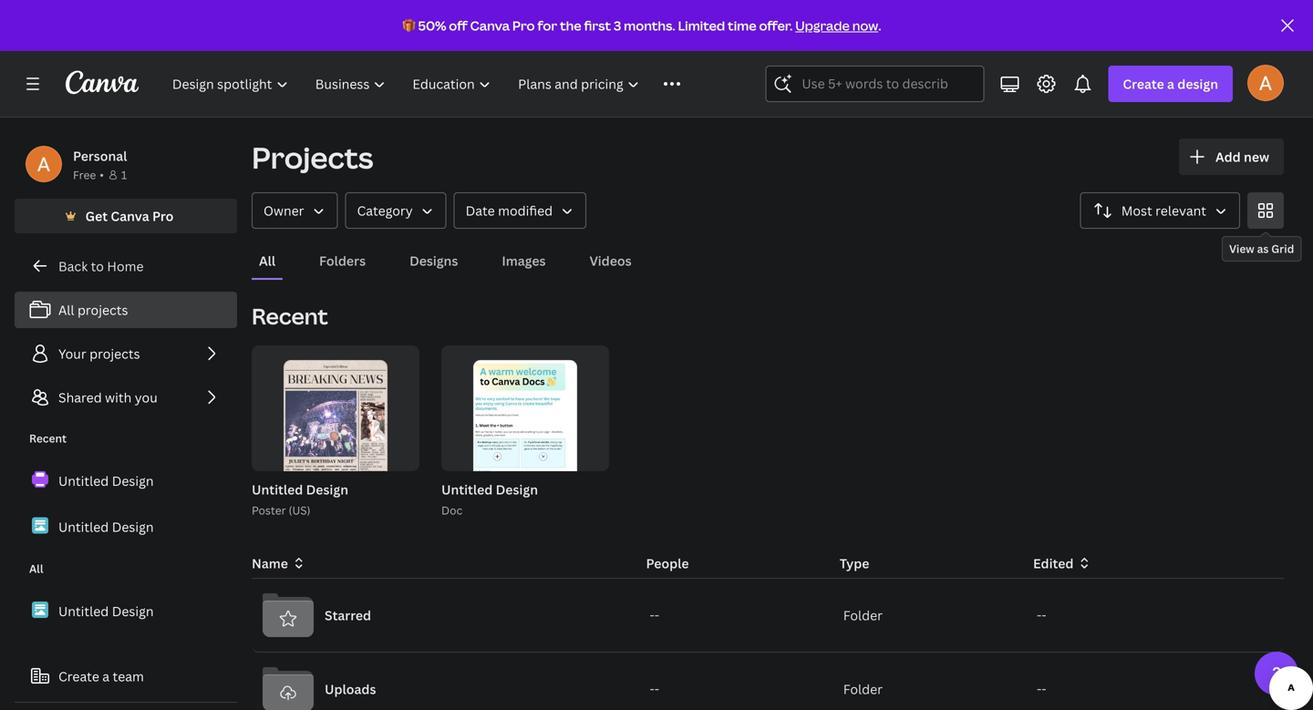 Task type: vqa. For each thing, say whether or not it's contained in the screenshot.
1st UNTITLED DESIGN link from the bottom
yes



Task type: locate. For each thing, give the bounding box(es) containing it.
a for team
[[102, 668, 110, 685]]

view
[[1229, 241, 1255, 256]]

all button
[[252, 244, 283, 278]]

1 vertical spatial all
[[58, 301, 74, 319]]

to
[[91, 258, 104, 275]]

category
[[357, 202, 413, 219]]

list
[[15, 292, 237, 416], [15, 461, 237, 546]]

design inside untitled design doc
[[496, 481, 538, 498]]

1 vertical spatial projects
[[89, 345, 140, 363]]

create
[[1123, 75, 1164, 93], [58, 668, 99, 685]]

None search field
[[766, 66, 984, 102]]

recent down all button
[[252, 301, 328, 331]]

1 horizontal spatial all
[[58, 301, 74, 319]]

all for all button
[[259, 252, 275, 270]]

time
[[728, 17, 757, 34]]

months.
[[624, 17, 675, 34]]

images button
[[495, 244, 553, 278]]

team
[[113, 668, 144, 685]]

images
[[502, 252, 546, 270]]

create left team
[[58, 668, 99, 685]]

2 untitled design from the top
[[58, 518, 154, 536]]

0 vertical spatial projects
[[77, 301, 128, 319]]

untitled design link
[[15, 461, 237, 500], [15, 508, 237, 546], [15, 592, 237, 631]]

canva right the 'get'
[[111, 207, 149, 225]]

recent down shared
[[29, 431, 67, 446]]

most
[[1122, 202, 1153, 219]]

design for first the untitled design link
[[112, 472, 154, 490]]

projects
[[252, 138, 373, 177]]

projects right your on the left of the page
[[89, 345, 140, 363]]

a inside button
[[102, 668, 110, 685]]

1 horizontal spatial untitled design button
[[441, 479, 538, 502]]

🎁 50% off canva pro for the first 3 months. limited time offer. upgrade now .
[[403, 17, 881, 34]]

create left design
[[1123, 75, 1164, 93]]

Date modified button
[[454, 192, 587, 229]]

3 untitled design from the top
[[58, 603, 154, 620]]

1 vertical spatial recent
[[29, 431, 67, 446]]

uploads
[[325, 681, 376, 698]]

0 horizontal spatial untitled design button
[[252, 479, 348, 502]]

recent
[[252, 301, 328, 331], [29, 431, 67, 446]]

with
[[105, 389, 132, 406]]

create inside dropdown button
[[1123, 75, 1164, 93]]

apple lee image
[[1248, 65, 1284, 101]]

1 horizontal spatial recent
[[252, 301, 328, 331]]

2 vertical spatial untitled design link
[[15, 592, 237, 631]]

create inside button
[[58, 668, 99, 685]]

top level navigation element
[[161, 66, 722, 102], [161, 66, 722, 102]]

view as grid
[[1229, 241, 1294, 256]]

create a design button
[[1108, 66, 1233, 102]]

1 vertical spatial a
[[102, 668, 110, 685]]

untitled design
[[58, 472, 154, 490], [58, 518, 154, 536], [58, 603, 154, 620]]

2 horizontal spatial all
[[259, 252, 275, 270]]

2 untitled design link from the top
[[15, 508, 237, 546]]

back
[[58, 258, 88, 275]]

name button
[[252, 554, 306, 574]]

Sort by button
[[1081, 192, 1240, 229]]

50%
[[418, 17, 446, 34]]

0 horizontal spatial a
[[102, 668, 110, 685]]

1 untitled design link from the top
[[15, 461, 237, 500]]

canva right off
[[470, 17, 510, 34]]

Search search field
[[802, 67, 948, 101]]

-
[[650, 607, 655, 624], [655, 607, 659, 624], [1037, 607, 1042, 624], [1042, 607, 1047, 624], [650, 681, 655, 698], [655, 681, 659, 698], [1037, 681, 1042, 698], [1042, 681, 1047, 698]]

date modified
[[466, 202, 553, 219]]

0 vertical spatial folder
[[843, 607, 883, 624]]

folder for uploads
[[843, 681, 883, 698]]

all inside button
[[259, 252, 275, 270]]

0 vertical spatial a
[[1167, 75, 1175, 93]]

1 vertical spatial untitled design link
[[15, 508, 237, 546]]

untitled
[[58, 472, 109, 490], [252, 481, 303, 498], [441, 481, 493, 498], [58, 518, 109, 536], [58, 603, 109, 620]]

as
[[1257, 241, 1269, 256]]

0 vertical spatial recent
[[252, 301, 328, 331]]

0 vertical spatial untitled design link
[[15, 461, 237, 500]]

1
[[121, 167, 127, 182]]

pro up back to home "link"
[[152, 207, 174, 225]]

2 list from the top
[[15, 461, 237, 546]]

create a team button
[[15, 658, 237, 695]]

design
[[112, 472, 154, 490], [306, 481, 348, 498], [496, 481, 538, 498], [112, 518, 154, 536], [112, 603, 154, 620]]

1 vertical spatial untitled design
[[58, 518, 154, 536]]

all
[[259, 252, 275, 270], [58, 301, 74, 319], [29, 561, 43, 576]]

get canva pro
[[85, 207, 174, 225]]

untitled design button up (us)
[[252, 479, 348, 502]]

Owner button
[[252, 192, 338, 229]]

canva
[[470, 17, 510, 34], [111, 207, 149, 225]]

2 folder from the top
[[843, 681, 883, 698]]

a for design
[[1167, 75, 1175, 93]]

most relevant
[[1122, 202, 1207, 219]]

(us)
[[289, 503, 311, 518]]

1 vertical spatial folder
[[843, 681, 883, 698]]

poster
[[252, 503, 286, 518]]

a left team
[[102, 668, 110, 685]]

folder
[[843, 607, 883, 624], [843, 681, 883, 698]]

3 untitled design link from the top
[[15, 592, 237, 631]]

get canva pro button
[[15, 199, 237, 233]]

all projects
[[58, 301, 128, 319]]

1 horizontal spatial create
[[1123, 75, 1164, 93]]

1 folder from the top
[[843, 607, 883, 624]]

untitled design button
[[252, 479, 348, 502], [441, 479, 538, 502]]

owner
[[264, 202, 304, 219]]

1 vertical spatial pro
[[152, 207, 174, 225]]

1 vertical spatial create
[[58, 668, 99, 685]]

0 vertical spatial create
[[1123, 75, 1164, 93]]

0 vertical spatial untitled design
[[58, 472, 154, 490]]

untitled design button for untitled design doc
[[441, 479, 538, 502]]

all inside list
[[58, 301, 74, 319]]

untitled design button up the doc
[[441, 479, 538, 502]]

0 horizontal spatial recent
[[29, 431, 67, 446]]

1 vertical spatial list
[[15, 461, 237, 546]]

1 horizontal spatial pro
[[512, 17, 535, 34]]

•
[[100, 167, 104, 182]]

untitled design poster (us)
[[252, 481, 348, 518]]

projects
[[77, 301, 128, 319], [89, 345, 140, 363]]

pro
[[512, 17, 535, 34], [152, 207, 174, 225]]

pro inside button
[[152, 207, 174, 225]]

1 list from the top
[[15, 292, 237, 416]]

relevant
[[1156, 202, 1207, 219]]

0 horizontal spatial pro
[[152, 207, 174, 225]]

0 horizontal spatial all
[[29, 561, 43, 576]]

1 horizontal spatial canva
[[470, 17, 510, 34]]

design inside untitled design poster (us)
[[306, 481, 348, 498]]

1 untitled design from the top
[[58, 472, 154, 490]]

0 horizontal spatial canva
[[111, 207, 149, 225]]

2 vertical spatial untitled design
[[58, 603, 154, 620]]

free
[[73, 167, 96, 182]]

untitled design doc
[[441, 481, 538, 518]]

a inside dropdown button
[[1167, 75, 1175, 93]]

0 vertical spatial pro
[[512, 17, 535, 34]]

3
[[614, 17, 621, 34]]

2 untitled design button from the left
[[441, 479, 538, 502]]

--
[[650, 607, 659, 624], [1037, 607, 1047, 624], [650, 681, 659, 698], [1037, 681, 1047, 698]]

0 vertical spatial all
[[259, 252, 275, 270]]

designs button
[[402, 244, 465, 278]]

1 vertical spatial canva
[[111, 207, 149, 225]]

pro left for
[[512, 17, 535, 34]]

1 untitled design button from the left
[[252, 479, 348, 502]]

videos button
[[582, 244, 639, 278]]

design inside list
[[112, 603, 154, 620]]

people
[[646, 555, 689, 572]]

all projects link
[[15, 292, 237, 328]]

projects for all projects
[[77, 301, 128, 319]]

a left design
[[1167, 75, 1175, 93]]

untitled design inside untitled design list
[[58, 603, 154, 620]]

1 horizontal spatial a
[[1167, 75, 1175, 93]]

0 horizontal spatial create
[[58, 668, 99, 685]]

🎁
[[403, 17, 416, 34]]

projects down back to home
[[77, 301, 128, 319]]

off
[[449, 17, 468, 34]]

a
[[1167, 75, 1175, 93], [102, 668, 110, 685]]

0 vertical spatial list
[[15, 292, 237, 416]]

name
[[252, 555, 288, 572]]

date
[[466, 202, 495, 219]]



Task type: describe. For each thing, give the bounding box(es) containing it.
design
[[1178, 75, 1218, 93]]

grid
[[1272, 241, 1294, 256]]

all for all projects
[[58, 301, 74, 319]]

untitled design list
[[15, 592, 237, 677]]

upgrade
[[795, 17, 850, 34]]

new
[[1244, 148, 1270, 166]]

edited button
[[1033, 554, 1212, 574]]

type
[[840, 555, 870, 572]]

0 vertical spatial canva
[[470, 17, 510, 34]]

untitled design for second the untitled design link
[[58, 518, 154, 536]]

create a design
[[1123, 75, 1218, 93]]

your projects link
[[15, 336, 237, 372]]

design for second the untitled design link
[[112, 518, 154, 536]]

modified
[[498, 202, 553, 219]]

shared
[[58, 389, 102, 406]]

shared with you link
[[15, 379, 237, 416]]

Category button
[[345, 192, 447, 229]]

untitled for 3rd the untitled design link
[[58, 603, 109, 620]]

first
[[584, 17, 611, 34]]

now
[[852, 17, 878, 34]]

home
[[107, 258, 144, 275]]

create a team
[[58, 668, 144, 685]]

projects for your projects
[[89, 345, 140, 363]]

2 vertical spatial all
[[29, 561, 43, 576]]

untitled for first the untitled design link
[[58, 472, 109, 490]]

you
[[135, 389, 158, 406]]

your
[[58, 345, 86, 363]]

for
[[538, 17, 557, 34]]

list containing all projects
[[15, 292, 237, 416]]

canva inside get canva pro button
[[111, 207, 149, 225]]

list containing untitled design
[[15, 461, 237, 546]]

untitled design button for untitled design poster (us)
[[252, 479, 348, 502]]

.
[[878, 17, 881, 34]]

folders
[[319, 252, 366, 270]]

starred
[[325, 607, 371, 624]]

back to home
[[58, 258, 144, 275]]

add new
[[1216, 148, 1270, 166]]

add
[[1216, 148, 1241, 166]]

doc
[[441, 503, 463, 518]]

your projects
[[58, 345, 140, 363]]

untitled design for first the untitled design link
[[58, 472, 154, 490]]

edited
[[1033, 555, 1074, 572]]

back to home link
[[15, 248, 237, 285]]

offer.
[[759, 17, 793, 34]]

untitled inside untitled design doc
[[441, 481, 493, 498]]

upgrade now button
[[795, 17, 878, 34]]

design for 3rd the untitled design link
[[112, 603, 154, 620]]

free •
[[73, 167, 104, 182]]

the
[[560, 17, 582, 34]]

videos
[[590, 252, 632, 270]]

personal
[[73, 147, 127, 165]]

add new button
[[1179, 139, 1284, 175]]

untitled inside untitled design poster (us)
[[252, 481, 303, 498]]

folder for starred
[[843, 607, 883, 624]]

untitled design for 3rd the untitled design link
[[58, 603, 154, 620]]

get
[[85, 207, 108, 225]]

create for create a design
[[1123, 75, 1164, 93]]

folders button
[[312, 244, 373, 278]]

untitled for second the untitled design link
[[58, 518, 109, 536]]

designs
[[410, 252, 458, 270]]

create for create a team
[[58, 668, 99, 685]]

shared with you
[[58, 389, 158, 406]]

limited
[[678, 17, 725, 34]]



